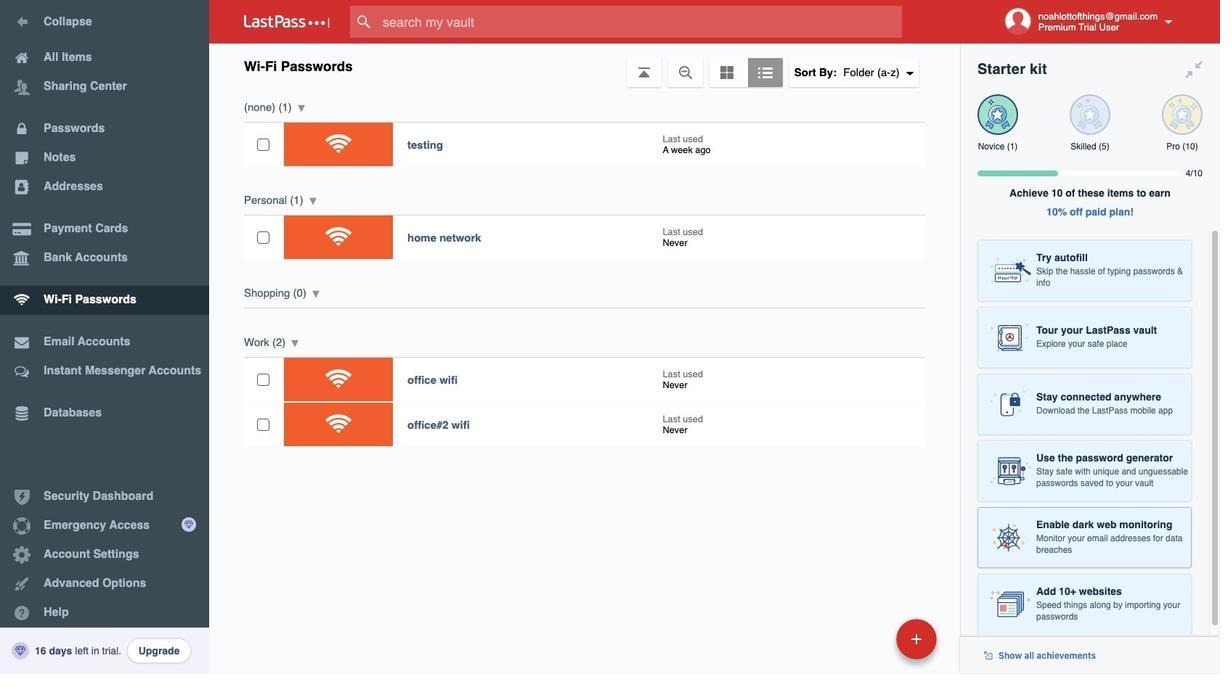 Task type: vqa. For each thing, say whether or not it's contained in the screenshot.
the New item 'Element'
yes



Task type: describe. For each thing, give the bounding box(es) containing it.
new item navigation
[[797, 615, 946, 675]]

main navigation navigation
[[0, 0, 209, 675]]

new item element
[[797, 619, 942, 660]]



Task type: locate. For each thing, give the bounding box(es) containing it.
search my vault text field
[[350, 6, 931, 38]]

vault options navigation
[[209, 44, 960, 87]]

Search search field
[[350, 6, 931, 38]]

lastpass image
[[244, 15, 330, 28]]



